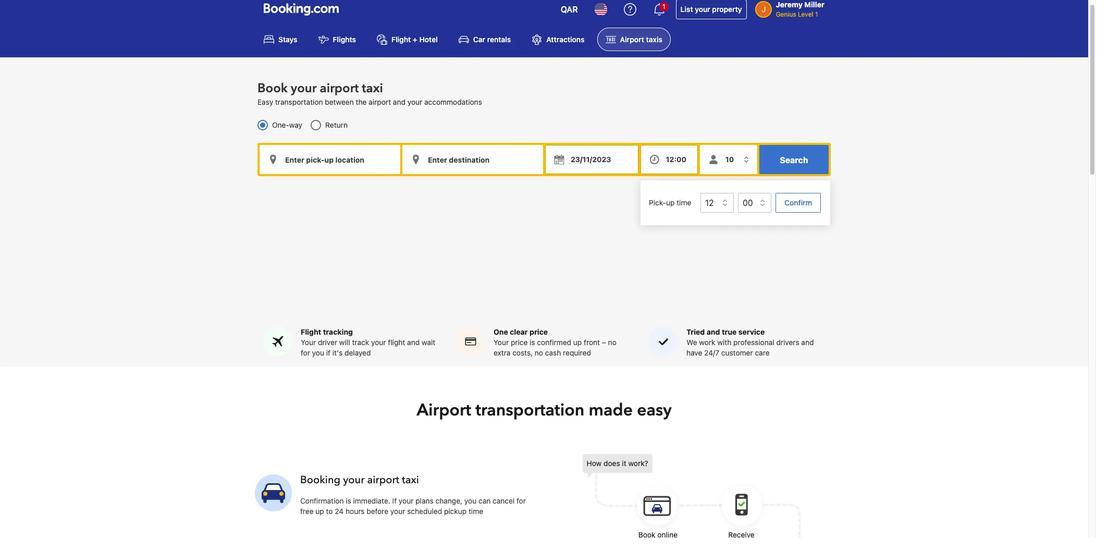 Task type: describe. For each thing, give the bounding box(es) containing it.
confirmation
[[300, 497, 344, 506]]

required
[[563, 349, 591, 357]]

genius
[[776, 10, 797, 18]]

qar button
[[555, 0, 584, 22]]

property
[[713, 5, 742, 14]]

rentals
[[487, 35, 511, 44]]

we
[[687, 338, 698, 347]]

booking
[[300, 473, 341, 487]]

to
[[326, 507, 333, 516]]

flights
[[333, 35, 356, 44]]

pick-up time
[[649, 198, 692, 207]]

taxi for book
[[362, 80, 383, 97]]

airport for airport taxis
[[620, 35, 645, 44]]

one
[[494, 328, 508, 337]]

list your property link
[[676, 0, 747, 19]]

way
[[289, 121, 303, 129]]

flight
[[388, 338, 405, 347]]

your inside one clear price your price is confirmed up front – no extra costs, no cash required
[[494, 338, 509, 347]]

24
[[335, 507, 344, 516]]

flights link
[[310, 28, 365, 51]]

track
[[352, 338, 369, 347]]

care
[[755, 349, 770, 357]]

–
[[602, 338, 606, 347]]

search button
[[760, 145, 829, 174]]

cancel
[[493, 497, 515, 506]]

how does it work?
[[587, 459, 649, 468]]

airport for booking
[[367, 473, 400, 487]]

extra
[[494, 349, 511, 357]]

you inside flight tracking your driver will track your flight and wait for you if it's delayed
[[312, 349, 324, 357]]

level
[[798, 10, 814, 18]]

time inside the "confirmation is immediate. if your plans change, you can cancel for free up to 24 hours before your scheduled pickup time"
[[469, 507, 483, 516]]

+
[[413, 35, 418, 44]]

before
[[367, 507, 389, 516]]

tried
[[687, 328, 705, 337]]

confirmed
[[537, 338, 572, 347]]

miller
[[805, 0, 825, 9]]

customer
[[722, 349, 753, 357]]

search
[[780, 156, 809, 165]]

0 vertical spatial up
[[666, 198, 675, 207]]

one clear price your price is confirmed up front – no extra costs, no cash required
[[494, 328, 617, 357]]

Enter destination text field
[[403, 145, 543, 174]]

confirmation is immediate. if your plans change, you can cancel for free up to 24 hours before your scheduled pickup time
[[300, 497, 526, 516]]

23/11/2023
[[571, 155, 612, 164]]

stays link
[[256, 28, 306, 51]]

accommodations
[[425, 98, 482, 107]]

made
[[589, 399, 633, 422]]

true
[[722, 328, 737, 337]]

0 horizontal spatial booking airport taxi image
[[255, 475, 292, 512]]

your right if
[[399, 497, 414, 506]]

your up the immediate.
[[343, 473, 365, 487]]

car rentals
[[473, 35, 511, 44]]

professional
[[734, 338, 775, 347]]

tracking
[[323, 328, 353, 337]]

taxis
[[646, 35, 663, 44]]

1 vertical spatial price
[[511, 338, 528, 347]]

one-way
[[272, 121, 303, 129]]

does
[[604, 459, 620, 468]]

stays
[[278, 35, 298, 44]]

how
[[587, 459, 602, 468]]

have
[[687, 349, 703, 357]]

1 horizontal spatial time
[[677, 198, 692, 207]]

12:00 button
[[641, 145, 698, 174]]

1 horizontal spatial booking airport taxi image
[[583, 454, 802, 538]]

cash
[[545, 349, 561, 357]]

airport for book
[[320, 80, 359, 97]]

and inside book your airport taxi easy transportation between the airport and your accommodations
[[393, 98, 406, 107]]

list your property
[[681, 5, 742, 14]]

1 vertical spatial airport
[[369, 98, 391, 107]]

change,
[[436, 497, 463, 506]]

hours
[[346, 507, 365, 516]]

tried and true service we work with professional drivers and have 24/7 customer care
[[687, 328, 814, 357]]

booking.com online hotel reservations image
[[264, 3, 339, 16]]

car rentals link
[[451, 28, 520, 51]]

and right drivers
[[802, 338, 814, 347]]

and inside flight tracking your driver will track your flight and wait for you if it's delayed
[[407, 338, 420, 347]]

easy
[[637, 399, 672, 422]]

12:00
[[666, 155, 687, 164]]

attractions link
[[524, 28, 593, 51]]

immediate.
[[353, 497, 391, 506]]

jeremy
[[776, 0, 803, 9]]

confirm
[[785, 198, 812, 207]]

free
[[300, 507, 314, 516]]

for for flight tracking your driver will track your flight and wait for you if it's delayed
[[301, 349, 310, 357]]

list
[[681, 5, 693, 14]]

work
[[700, 338, 716, 347]]



Task type: locate. For each thing, give the bounding box(es) containing it.
airport inside "airport taxis" link
[[620, 35, 645, 44]]

your left driver
[[301, 338, 316, 347]]

and
[[393, 98, 406, 107], [707, 328, 720, 337], [407, 338, 420, 347], [802, 338, 814, 347]]

0 horizontal spatial up
[[316, 507, 324, 516]]

0 vertical spatial is
[[530, 338, 535, 347]]

0 horizontal spatial transportation
[[275, 98, 323, 107]]

airport up between
[[320, 80, 359, 97]]

flight for flight tracking your driver will track your flight and wait for you if it's delayed
[[301, 328, 321, 337]]

1 horizontal spatial is
[[530, 338, 535, 347]]

up left to at the bottom left of the page
[[316, 507, 324, 516]]

1 vertical spatial for
[[517, 497, 526, 506]]

0 vertical spatial airport
[[620, 35, 645, 44]]

no right – on the bottom
[[608, 338, 617, 347]]

book your airport taxi easy transportation between the airport and your accommodations
[[258, 80, 482, 107]]

1 horizontal spatial transportation
[[476, 399, 585, 422]]

it
[[622, 459, 627, 468]]

taxi up the
[[362, 80, 383, 97]]

2 your from the left
[[494, 338, 509, 347]]

0 vertical spatial flight
[[392, 35, 411, 44]]

0 vertical spatial you
[[312, 349, 324, 357]]

airport taxis link
[[597, 28, 671, 51]]

is
[[530, 338, 535, 347], [346, 497, 351, 506]]

qar
[[561, 5, 578, 14]]

your right track
[[371, 338, 386, 347]]

1 vertical spatial up
[[574, 338, 582, 347]]

time right the pick-
[[677, 198, 692, 207]]

your down one
[[494, 338, 509, 347]]

1 vertical spatial flight
[[301, 328, 321, 337]]

the
[[356, 98, 367, 107]]

up up required on the right of page
[[574, 338, 582, 347]]

0 vertical spatial transportation
[[275, 98, 323, 107]]

price down clear
[[511, 338, 528, 347]]

easy
[[258, 98, 273, 107]]

can
[[479, 497, 491, 506]]

hotel
[[420, 35, 438, 44]]

is up costs,
[[530, 338, 535, 347]]

1 horizontal spatial flight
[[392, 35, 411, 44]]

0 horizontal spatial your
[[301, 338, 316, 347]]

is inside one clear price your price is confirmed up front – no extra costs, no cash required
[[530, 338, 535, 347]]

0 horizontal spatial 1
[[663, 3, 666, 10]]

service
[[739, 328, 765, 337]]

0 horizontal spatial you
[[312, 349, 324, 357]]

0 horizontal spatial time
[[469, 507, 483, 516]]

1 vertical spatial transportation
[[476, 399, 585, 422]]

1 vertical spatial is
[[346, 497, 351, 506]]

2 horizontal spatial up
[[666, 198, 675, 207]]

1 inside jeremy miller genius level 1
[[816, 10, 818, 18]]

taxi up plans at bottom left
[[402, 473, 419, 487]]

0 vertical spatial airport
[[320, 80, 359, 97]]

pick-
[[649, 198, 666, 207]]

0 horizontal spatial for
[[301, 349, 310, 357]]

1 horizontal spatial taxi
[[402, 473, 419, 487]]

one-
[[272, 121, 289, 129]]

your down if
[[391, 507, 405, 516]]

for for confirmation is immediate. if your plans change, you can cancel for free up to 24 hours before your scheduled pickup time
[[517, 497, 526, 506]]

0 vertical spatial for
[[301, 349, 310, 357]]

work?
[[629, 459, 649, 468]]

if
[[392, 497, 397, 506]]

1 vertical spatial no
[[535, 349, 543, 357]]

1 horizontal spatial you
[[465, 497, 477, 506]]

0 horizontal spatial taxi
[[362, 80, 383, 97]]

clear
[[510, 328, 528, 337]]

you inside the "confirmation is immediate. if your plans change, you can cancel for free up to 24 hours before your scheduled pickup time"
[[465, 497, 477, 506]]

up
[[666, 198, 675, 207], [574, 338, 582, 347], [316, 507, 324, 516]]

1 horizontal spatial 1
[[816, 10, 818, 18]]

up down 12:00 button
[[666, 198, 675, 207]]

1 down miller at right top
[[816, 10, 818, 18]]

1 button
[[647, 0, 672, 22]]

23/11/2023 button
[[545, 145, 639, 174]]

price
[[530, 328, 548, 337], [511, 338, 528, 347]]

your inside flight tracking your driver will track your flight and wait for you if it's delayed
[[371, 338, 386, 347]]

0 vertical spatial taxi
[[362, 80, 383, 97]]

book
[[258, 80, 288, 97]]

0 horizontal spatial price
[[511, 338, 528, 347]]

price up confirmed
[[530, 328, 548, 337]]

return
[[325, 121, 348, 129]]

if
[[326, 349, 331, 357]]

24/7
[[705, 349, 720, 357]]

your
[[301, 338, 316, 347], [494, 338, 509, 347]]

0 vertical spatial time
[[677, 198, 692, 207]]

up inside the "confirmation is immediate. if your plans change, you can cancel for free up to 24 hours before your scheduled pickup time"
[[316, 507, 324, 516]]

airport
[[320, 80, 359, 97], [369, 98, 391, 107], [367, 473, 400, 487]]

no left the 'cash'
[[535, 349, 543, 357]]

no
[[608, 338, 617, 347], [535, 349, 543, 357]]

will
[[339, 338, 350, 347]]

1 inside button
[[663, 3, 666, 10]]

wait
[[422, 338, 436, 347]]

time down can
[[469, 507, 483, 516]]

is inside the "confirmation is immediate. if your plans change, you can cancel for free up to 24 hours before your scheduled pickup time"
[[346, 497, 351, 506]]

2 vertical spatial airport
[[367, 473, 400, 487]]

for
[[301, 349, 310, 357], [517, 497, 526, 506]]

driver
[[318, 338, 337, 347]]

1 horizontal spatial your
[[494, 338, 509, 347]]

flight up driver
[[301, 328, 321, 337]]

1 horizontal spatial up
[[574, 338, 582, 347]]

car
[[473, 35, 486, 44]]

plans
[[416, 497, 434, 506]]

is up "hours"
[[346, 497, 351, 506]]

delayed
[[345, 349, 371, 357]]

taxi for booking
[[402, 473, 419, 487]]

airport transportation made easy
[[417, 399, 672, 422]]

with
[[718, 338, 732, 347]]

and up work
[[707, 328, 720, 337]]

0 horizontal spatial flight
[[301, 328, 321, 337]]

airport for airport transportation made easy
[[417, 399, 472, 422]]

it's
[[333, 349, 343, 357]]

taxi inside book your airport taxi easy transportation between the airport and your accommodations
[[362, 80, 383, 97]]

1 horizontal spatial airport
[[620, 35, 645, 44]]

flight tracking your driver will track your flight and wait for you if it's delayed
[[301, 328, 436, 357]]

and left wait
[[407, 338, 420, 347]]

1 vertical spatial time
[[469, 507, 483, 516]]

for right cancel
[[517, 497, 526, 506]]

booking airport taxi image
[[583, 454, 802, 538], [255, 475, 292, 512]]

front
[[584, 338, 600, 347]]

1 vertical spatial taxi
[[402, 473, 419, 487]]

Enter pick-up location text field
[[260, 145, 401, 174]]

airport right the
[[369, 98, 391, 107]]

up inside one clear price your price is confirmed up front – no extra costs, no cash required
[[574, 338, 582, 347]]

0 horizontal spatial no
[[535, 349, 543, 357]]

time
[[677, 198, 692, 207], [469, 507, 483, 516]]

1 horizontal spatial for
[[517, 497, 526, 506]]

scheduled
[[407, 507, 442, 516]]

costs,
[[513, 349, 533, 357]]

1
[[663, 3, 666, 10], [816, 10, 818, 18]]

1 your from the left
[[301, 338, 316, 347]]

flight for flight + hotel
[[392, 35, 411, 44]]

1 left list
[[663, 3, 666, 10]]

your right list
[[695, 5, 711, 14]]

for left if
[[301, 349, 310, 357]]

taxi
[[362, 80, 383, 97], [402, 473, 419, 487]]

flight left +
[[392, 35, 411, 44]]

flight + hotel link
[[369, 28, 446, 51]]

airport taxis
[[620, 35, 663, 44]]

1 vertical spatial airport
[[417, 399, 472, 422]]

jeremy miller genius level 1
[[776, 0, 825, 18]]

0 vertical spatial no
[[608, 338, 617, 347]]

you left can
[[465, 497, 477, 506]]

transportation inside book your airport taxi easy transportation between the airport and your accommodations
[[275, 98, 323, 107]]

0 horizontal spatial airport
[[417, 399, 472, 422]]

attractions
[[547, 35, 585, 44]]

airport up if
[[367, 473, 400, 487]]

flight + hotel
[[392, 35, 438, 44]]

flight inside flight tracking your driver will track your flight and wait for you if it's delayed
[[301, 328, 321, 337]]

0 vertical spatial price
[[530, 328, 548, 337]]

your inside flight tracking your driver will track your flight and wait for you if it's delayed
[[301, 338, 316, 347]]

and right the
[[393, 98, 406, 107]]

2 vertical spatial up
[[316, 507, 324, 516]]

transportation
[[275, 98, 323, 107], [476, 399, 585, 422]]

for inside flight tracking your driver will track your flight and wait for you if it's delayed
[[301, 349, 310, 357]]

flight
[[392, 35, 411, 44], [301, 328, 321, 337]]

you left if
[[312, 349, 324, 357]]

1 horizontal spatial no
[[608, 338, 617, 347]]

drivers
[[777, 338, 800, 347]]

confirm button
[[776, 193, 821, 213]]

1 vertical spatial you
[[465, 497, 477, 506]]

between
[[325, 98, 354, 107]]

for inside the "confirmation is immediate. if your plans change, you can cancel for free up to 24 hours before your scheduled pickup time"
[[517, 497, 526, 506]]

1 horizontal spatial price
[[530, 328, 548, 337]]

your right book
[[291, 80, 317, 97]]

booking your airport taxi
[[300, 473, 419, 487]]

your left accommodations at the left top of page
[[408, 98, 423, 107]]

your
[[695, 5, 711, 14], [291, 80, 317, 97], [408, 98, 423, 107], [371, 338, 386, 347], [343, 473, 365, 487], [399, 497, 414, 506], [391, 507, 405, 516]]

pickup
[[444, 507, 467, 516]]

0 horizontal spatial is
[[346, 497, 351, 506]]



Task type: vqa. For each thing, say whether or not it's contained in the screenshot.


